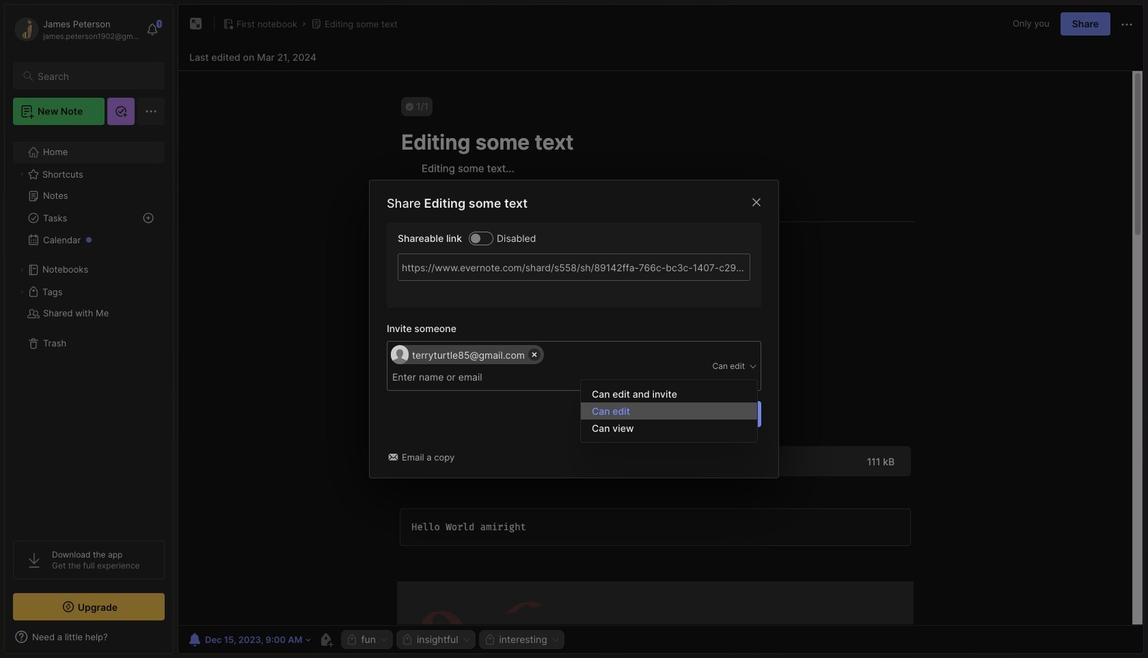 Task type: vqa. For each thing, say whether or not it's contained in the screenshot.
third Untitled from the top of the page
no



Task type: locate. For each thing, give the bounding box(es) containing it.
Add tag field
[[391, 370, 555, 385]]

None search field
[[38, 68, 152, 84]]

tree
[[5, 133, 173, 528]]

close image
[[748, 194, 765, 210]]

menu item
[[581, 402, 757, 419]]

Search text field
[[38, 70, 152, 83]]

Shared URL text field
[[398, 254, 751, 281]]



Task type: describe. For each thing, give the bounding box(es) containing it.
Note Editor text field
[[178, 70, 1144, 625]]

tree inside main element
[[5, 133, 173, 528]]

expand note image
[[188, 16, 204, 32]]

Select permission field
[[647, 360, 758, 372]]

expand notebooks image
[[18, 266, 26, 274]]

note window element
[[178, 4, 1144, 654]]

dropdown list menu
[[581, 385, 757, 437]]

add tag image
[[318, 632, 334, 648]]

none search field inside main element
[[38, 68, 152, 84]]

shared link switcher image
[[471, 233, 481, 243]]

main element
[[0, 0, 178, 658]]

expand tags image
[[18, 288, 26, 296]]



